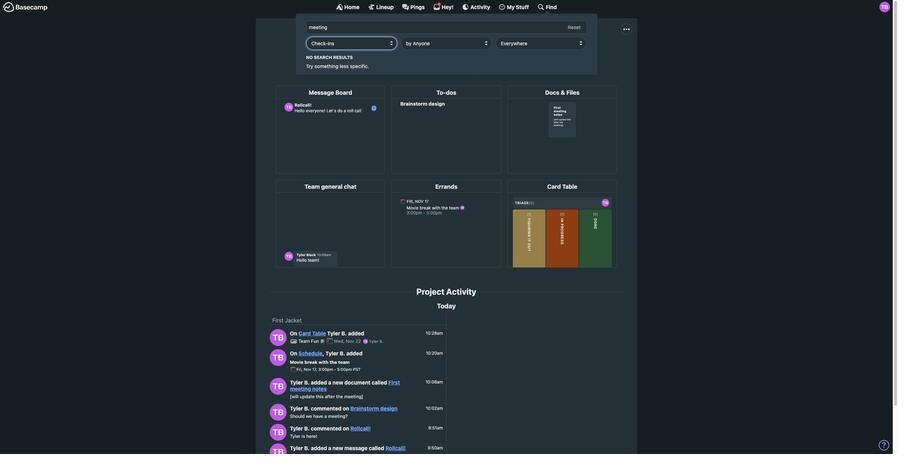 Task type: describe. For each thing, give the bounding box(es) containing it.
let's
[[317, 48, 330, 55]]

first meeting notes
[[290, 379, 400, 392]]

pings button
[[402, 4, 425, 11]]

home
[[345, 4, 360, 10]]

project
[[417, 287, 445, 297]]

jacket
[[370, 48, 385, 55]]

wed, nov 22
[[334, 339, 363, 344]]

card table link
[[299, 331, 326, 337]]

added down 22
[[347, 351, 363, 357]]

project activity
[[417, 287, 477, 297]]

create
[[331, 48, 347, 55]]

first for first meeting notes
[[389, 379, 400, 386]]

stuff
[[516, 4, 529, 10]]

have
[[313, 414, 323, 419]]

activity link
[[462, 4, 491, 11]]

my stuff
[[507, 4, 529, 10]]

first for first jacket let's create the first jacket of the company! i am thinking rabits and strips and colors! a lot of colors!
[[416, 32, 440, 46]]

brainstorm
[[351, 406, 379, 412]]

my stuff button
[[499, 4, 529, 11]]

less
[[340, 63, 349, 69]]

should we have a meeting?
[[290, 414, 348, 419]]

on schedule ,       tyler b. added
[[290, 351, 363, 357]]

try
[[306, 63, 313, 69]]

a
[[535, 48, 539, 55]]

meeting?
[[328, 414, 348, 419]]

meeting
[[290, 386, 311, 392]]

tyler black image for schedule
[[270, 349, 287, 366]]

specific.
[[350, 63, 369, 69]]

tyler b. added a new message called rollcall!
[[290, 445, 406, 452]]

10:28am element
[[426, 331, 443, 336]]

movie break with the team link
[[290, 359, 350, 365]]

tyler right ,
[[326, 351, 339, 357]]

3:00pm
[[319, 367, 333, 372]]

the inside movie break with the team fri, nov 17, 3:00pm -     5:00pm pst
[[330, 359, 337, 365]]

tyler black image for tyler b. added a new message called rollcall!
[[270, 444, 287, 454]]

document
[[345, 379, 371, 386]]

results
[[333, 55, 353, 60]]

9:51am
[[429, 426, 443, 431]]

this
[[316, 394, 324, 399]]

22
[[356, 339, 361, 344]]

first for first jacket
[[273, 318, 284, 324]]

added down "17,"
[[311, 379, 327, 386]]

first meeting notes link
[[290, 379, 400, 392]]

on card table tyler b. added
[[290, 331, 365, 337]]

tyler for tyler b. commented on brainstorm design
[[290, 406, 303, 412]]

fun
[[311, 339, 319, 344]]

jacket for first jacket
[[285, 318, 302, 324]]

first jacket link
[[273, 318, 302, 324]]

notes
[[313, 386, 327, 392]]

10:02am element
[[426, 406, 443, 411]]

b. up team
[[340, 351, 345, 357]]

find button
[[538, 4, 557, 11]]

something
[[315, 63, 339, 69]]

10:08am
[[426, 380, 443, 385]]

,
[[323, 351, 324, 357]]

with
[[319, 359, 329, 365]]

tyler b. commented on rollcall!
[[290, 425, 371, 432]]

first jacket let's create the first jacket of the company! i am thinking rabits and strips and colors! a lot of colors!
[[317, 32, 576, 55]]

movie
[[290, 359, 304, 365]]

-
[[334, 367, 336, 372]]

b. for tyler b.
[[380, 339, 384, 344]]

[will update this after the meeting]
[[290, 394, 363, 399]]

added down 'here!'
[[311, 445, 327, 452]]

tyler for tyler b.
[[369, 339, 379, 344]]

hey!
[[442, 4, 454, 10]]

Search for… search field
[[306, 21, 587, 34]]

update
[[300, 394, 315, 399]]

a for message
[[329, 445, 332, 452]]

the left company! on the left top of the page
[[393, 48, 401, 55]]

we
[[306, 414, 312, 419]]

on for on card table tyler b. added
[[290, 331, 297, 337]]

called for document
[[372, 379, 387, 386]]

schedule
[[299, 351, 323, 357]]

10:20am
[[426, 351, 443, 356]]

5:00pm
[[337, 367, 352, 372]]

none reset field inside "main" element
[[565, 23, 585, 32]]

10:02am
[[426, 406, 443, 411]]

on for on schedule ,       tyler b. added
[[290, 351, 297, 357]]

commented for brainstorm design
[[311, 406, 342, 412]]

17,
[[313, 367, 317, 372]]

tyler black image for first meeting notes
[[270, 378, 287, 395]]

rabits
[[463, 48, 477, 55]]

tyler for tyler b. added a new document called
[[290, 379, 303, 386]]

am
[[432, 48, 440, 55]]

team fun
[[299, 339, 320, 344]]

people on this project element
[[461, 56, 481, 77]]

home link
[[336, 4, 360, 11]]

after
[[325, 394, 335, 399]]

b. for tyler b. commented on brainstorm design
[[304, 406, 310, 412]]

no
[[306, 55, 313, 60]]

rollcall! link for tyler b. commented on
[[351, 425, 371, 432]]

table
[[312, 331, 326, 337]]

strips
[[490, 48, 504, 55]]

2 of from the left
[[552, 48, 557, 55]]

rollcall! link for tyler b. added a new message called
[[386, 445, 406, 452]]

card
[[299, 331, 311, 337]]

lineup link
[[368, 4, 394, 11]]

movie break with the team fri, nov 17, 3:00pm -     5:00pm pst
[[290, 359, 361, 372]]



Task type: vqa. For each thing, say whether or not it's contained in the screenshot.
Tim Burton image to the left
no



Task type: locate. For each thing, give the bounding box(es) containing it.
2 on from the top
[[290, 351, 297, 357]]

tyler black image inside "main" element
[[880, 2, 891, 12]]

1 of from the left
[[387, 48, 392, 55]]

tyler for tyler is here!
[[290, 433, 301, 439]]

1 horizontal spatial rollcall! link
[[386, 445, 406, 452]]

0 vertical spatial new
[[333, 379, 343, 386]]

new left message
[[333, 445, 343, 452]]

1 on from the top
[[343, 406, 349, 412]]

9:50am
[[428, 445, 443, 451]]

2 vertical spatial tyler black image
[[270, 378, 287, 395]]

0 vertical spatial rollcall!
[[351, 425, 371, 432]]

2 new from the top
[[333, 445, 343, 452]]

1 vertical spatial commented
[[311, 425, 342, 432]]

1 vertical spatial tyler black image
[[270, 349, 287, 366]]

of right jacket
[[387, 48, 392, 55]]

commented up should we have a meeting?
[[311, 406, 342, 412]]

b. up update at the bottom of page
[[304, 379, 310, 386]]

company!
[[403, 48, 428, 55]]

1 colors! from the left
[[517, 48, 534, 55]]

tyler left is
[[290, 433, 301, 439]]

jacket up card
[[285, 318, 302, 324]]

10:08am element
[[426, 380, 443, 385]]

0 horizontal spatial jacket
[[285, 318, 302, 324]]

b. up "we"
[[304, 406, 310, 412]]

the left first
[[349, 48, 357, 55]]

main element
[[0, 0, 894, 75]]

of right the lot in the top right of the page
[[552, 48, 557, 55]]

0 horizontal spatial nov
[[304, 367, 311, 372]]

a
[[329, 379, 332, 386], [325, 414, 327, 419], [329, 445, 332, 452]]

0 horizontal spatial rollcall!
[[351, 425, 371, 432]]

2 vertical spatial first
[[389, 379, 400, 386]]

rollcall! link
[[351, 425, 371, 432], [386, 445, 406, 452]]

tyler b. commented on brainstorm design
[[290, 406, 398, 412]]

jacket inside first jacket let's create the first jacket of the company! i am thinking rabits and strips and colors! a lot of colors!
[[442, 32, 477, 46]]

no search results try something less specific.
[[306, 55, 369, 69]]

nov left 22
[[346, 339, 355, 344]]

tyler black image for tyler b. commented on brainstorm design
[[270, 404, 287, 421]]

the up -
[[330, 359, 337, 365]]

0 horizontal spatial and
[[479, 48, 488, 55]]

10:20am element
[[426, 351, 443, 356]]

colors! left a
[[517, 48, 534, 55]]

lineup
[[377, 4, 394, 10]]

a right the have
[[325, 414, 327, 419]]

1 vertical spatial jacket
[[285, 318, 302, 324]]

the
[[349, 48, 357, 55], [393, 48, 401, 55], [330, 359, 337, 365], [336, 394, 343, 399]]

tyler up the 'wed,'
[[327, 331, 341, 337]]

team
[[299, 339, 310, 344]]

thinking
[[441, 48, 462, 55]]

0 vertical spatial a
[[329, 379, 332, 386]]

commented for rollcall!
[[311, 425, 342, 432]]

0 vertical spatial first
[[416, 32, 440, 46]]

1 vertical spatial activity
[[447, 287, 477, 297]]

team
[[338, 359, 350, 365]]

activity left my
[[471, 4, 491, 10]]

on
[[343, 406, 349, 412], [343, 425, 349, 432]]

a for document
[[329, 379, 332, 386]]

0 vertical spatial on
[[290, 331, 297, 337]]

tyler
[[327, 331, 341, 337], [369, 339, 379, 344], [326, 351, 339, 357], [290, 379, 303, 386], [290, 406, 303, 412], [290, 425, 303, 432], [290, 433, 301, 439], [290, 445, 303, 452]]

break
[[305, 359, 318, 365]]

called right document
[[372, 379, 387, 386]]

2 commented from the top
[[311, 425, 342, 432]]

tyler up is
[[290, 425, 303, 432]]

tyler right 22
[[369, 339, 379, 344]]

tyler black image
[[270, 329, 287, 346], [363, 339, 368, 344], [270, 404, 287, 421], [270, 424, 287, 441], [270, 444, 287, 454]]

message
[[345, 445, 368, 452]]

1 horizontal spatial nov
[[346, 339, 355, 344]]

meeting]
[[345, 394, 363, 399]]

the right after
[[336, 394, 343, 399]]

tyler for tyler b. commented on rollcall!
[[290, 425, 303, 432]]

1 vertical spatial first
[[273, 318, 284, 324]]

1 vertical spatial new
[[333, 445, 343, 452]]

new for message
[[333, 445, 343, 452]]

0 vertical spatial nov
[[346, 339, 355, 344]]

1 horizontal spatial of
[[552, 48, 557, 55]]

nov inside movie break with the team fri, nov 17, 3:00pm -     5:00pm pst
[[304, 367, 311, 372]]

0 horizontal spatial colors!
[[517, 48, 534, 55]]

colors!
[[517, 48, 534, 55], [559, 48, 576, 55]]

1 horizontal spatial jacket
[[442, 32, 477, 46]]

0 horizontal spatial first
[[273, 318, 284, 324]]

b. up wed, nov 22
[[342, 331, 347, 337]]

colors! right the lot in the top right of the page
[[559, 48, 576, 55]]

1 and from the left
[[479, 48, 488, 55]]

tyler b.
[[368, 339, 384, 344]]

and left strips at the top of the page
[[479, 48, 488, 55]]

and
[[479, 48, 488, 55], [506, 48, 515, 55]]

1 horizontal spatial rollcall!
[[386, 445, 406, 452]]

switch accounts image
[[3, 2, 48, 13]]

0 vertical spatial called
[[372, 379, 387, 386]]

commented
[[311, 406, 342, 412], [311, 425, 342, 432]]

0 horizontal spatial rollcall! link
[[351, 425, 371, 432]]

lot
[[540, 48, 551, 55]]

b. for tyler b. added a new document called
[[304, 379, 310, 386]]

on up movie
[[290, 351, 297, 357]]

0 vertical spatial jacket
[[442, 32, 477, 46]]

brainstorm design link
[[351, 406, 398, 412]]

nov
[[346, 339, 355, 344], [304, 367, 311, 372]]

here!
[[307, 433, 317, 439]]

jacket for first jacket let's create the first jacket of the company! i am thinking rabits and strips and colors! a lot of colors!
[[442, 32, 477, 46]]

0 vertical spatial tyler black image
[[880, 2, 891, 12]]

b. up 'tyler is here!'
[[304, 425, 310, 432]]

added
[[348, 331, 365, 337], [347, 351, 363, 357], [311, 379, 327, 386], [311, 445, 327, 452]]

1 horizontal spatial colors!
[[559, 48, 576, 55]]

first inside the first meeting notes
[[389, 379, 400, 386]]

[will
[[290, 394, 299, 399]]

0 vertical spatial on
[[343, 406, 349, 412]]

pings
[[411, 4, 425, 10]]

find
[[546, 4, 557, 10]]

1 commented from the top
[[311, 406, 342, 412]]

on for rollcall!
[[343, 425, 349, 432]]

tyler for tyler b. added a new message called rollcall!
[[290, 445, 303, 452]]

jacket up thinking
[[442, 32, 477, 46]]

added up 22
[[348, 331, 365, 337]]

0 vertical spatial commented
[[311, 406, 342, 412]]

called right message
[[369, 445, 385, 452]]

10:28am
[[426, 331, 443, 336]]

rollcall!
[[351, 425, 371, 432], [386, 445, 406, 452]]

a down "tyler b. commented on rollcall!"
[[329, 445, 332, 452]]

2 vertical spatial a
[[329, 445, 332, 452]]

2 on from the top
[[343, 425, 349, 432]]

1 horizontal spatial first
[[389, 379, 400, 386]]

b. for tyler b. added a new message called rollcall!
[[304, 445, 310, 452]]

None reset field
[[565, 23, 585, 32]]

2 horizontal spatial first
[[416, 32, 440, 46]]

fri,
[[297, 367, 303, 372]]

on up meeting?
[[343, 406, 349, 412]]

2 and from the left
[[506, 48, 515, 55]]

1 vertical spatial rollcall! link
[[386, 445, 406, 452]]

schedule link
[[299, 351, 323, 357]]

b. right 22
[[380, 339, 384, 344]]

wed,
[[334, 339, 345, 344]]

1 vertical spatial on
[[343, 425, 349, 432]]

hey! button
[[434, 2, 454, 11]]

1 vertical spatial nov
[[304, 367, 311, 372]]

b.
[[342, 331, 347, 337], [380, 339, 384, 344], [340, 351, 345, 357], [304, 379, 310, 386], [304, 406, 310, 412], [304, 425, 310, 432], [304, 445, 310, 452]]

of
[[387, 48, 392, 55], [552, 48, 557, 55]]

tyler down fri,
[[290, 379, 303, 386]]

should
[[290, 414, 305, 419]]

0 horizontal spatial of
[[387, 48, 392, 55]]

new down -
[[333, 379, 343, 386]]

try something less specific. alert
[[306, 54, 587, 70]]

today
[[437, 302, 456, 310]]

9:50am element
[[428, 445, 443, 451]]

2 colors! from the left
[[559, 48, 576, 55]]

tyler black image for tyler b. added
[[270, 329, 287, 346]]

called
[[372, 379, 387, 386], [369, 445, 385, 452]]

on down meeting?
[[343, 425, 349, 432]]

9:51am element
[[429, 426, 443, 431]]

i
[[429, 48, 431, 55]]

on left card
[[290, 331, 297, 337]]

pst
[[353, 367, 361, 372]]

first
[[359, 48, 368, 55]]

activity inside "main" element
[[471, 4, 491, 10]]

activity
[[471, 4, 491, 10], [447, 287, 477, 297]]

is
[[302, 433, 305, 439]]

1 vertical spatial rollcall!
[[386, 445, 406, 452]]

0 vertical spatial rollcall! link
[[351, 425, 371, 432]]

search
[[314, 55, 332, 60]]

b. down 'tyler is here!'
[[304, 445, 310, 452]]

1 vertical spatial called
[[369, 445, 385, 452]]

b. for tyler b. commented on rollcall!
[[304, 425, 310, 432]]

new for document
[[333, 379, 343, 386]]

1 on from the top
[[290, 331, 297, 337]]

first
[[416, 32, 440, 46], [273, 318, 284, 324], [389, 379, 400, 386]]

on for brainstorm
[[343, 406, 349, 412]]

1 horizontal spatial and
[[506, 48, 515, 55]]

first jacket
[[273, 318, 302, 324]]

1 new from the top
[[333, 379, 343, 386]]

commented down should we have a meeting?
[[311, 425, 342, 432]]

a right notes
[[329, 379, 332, 386]]

and right strips at the top of the page
[[506, 48, 515, 55]]

1 vertical spatial a
[[325, 414, 327, 419]]

tyler is here!
[[290, 433, 317, 439]]

tyler up should on the left bottom of page
[[290, 406, 303, 412]]

1 vertical spatial on
[[290, 351, 297, 357]]

tyler black image for tyler b. commented on rollcall!
[[270, 424, 287, 441]]

tyler down is
[[290, 445, 303, 452]]

tyler black image
[[880, 2, 891, 12], [270, 349, 287, 366], [270, 378, 287, 395]]

activity up today
[[447, 287, 477, 297]]

nov left "17,"
[[304, 367, 311, 372]]

design
[[381, 406, 398, 412]]

tyler b. added a new document called
[[290, 379, 389, 386]]

0 vertical spatial activity
[[471, 4, 491, 10]]

first inside first jacket let's create the first jacket of the company! i am thinking rabits and strips and colors! a lot of colors!
[[416, 32, 440, 46]]

called for message
[[369, 445, 385, 452]]

my
[[507, 4, 515, 10]]



